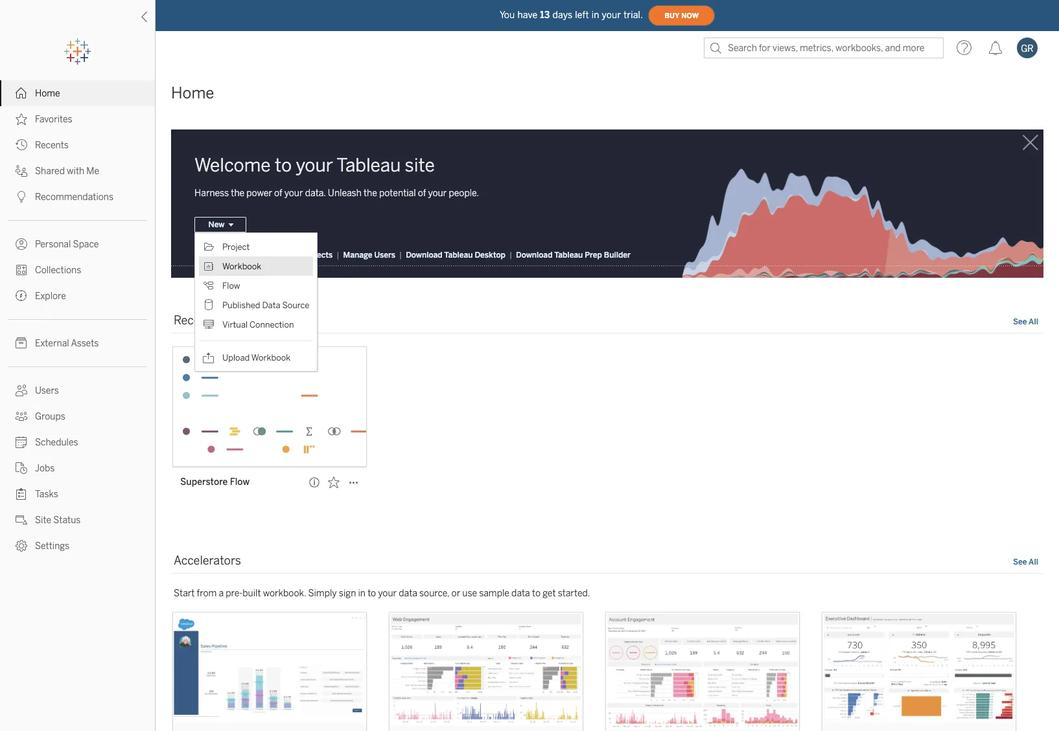 Task type: locate. For each thing, give the bounding box(es) containing it.
shared with me link
[[0, 158, 155, 184]]

jobs link
[[0, 456, 155, 482]]

2 vertical spatial workbook
[[251, 353, 290, 363]]

6 by text only_f5he34f image from the top
[[16, 385, 27, 397]]

1 vertical spatial see all
[[1013, 558, 1038, 567]]

desktop
[[475, 251, 505, 260]]

1 horizontal spatial upload
[[222, 353, 250, 363]]

by text only_f5he34f image inside recommendations link
[[16, 191, 27, 203]]

2 by text only_f5he34f image from the top
[[16, 113, 27, 125]]

1 vertical spatial in
[[358, 589, 366, 600]]

potential
[[379, 188, 416, 199]]

by text only_f5he34f image inside shared with me link
[[16, 165, 27, 177]]

by text only_f5he34f image
[[16, 87, 27, 99], [16, 113, 27, 125], [16, 239, 27, 250], [16, 264, 27, 276], [16, 338, 27, 349], [16, 385, 27, 397], [16, 411, 27, 423], [16, 489, 27, 500], [16, 515, 27, 526], [16, 541, 27, 552]]

by text only_f5he34f image left site
[[16, 515, 27, 526]]

data right sample on the bottom left
[[511, 589, 530, 600]]

download right manage users link
[[406, 251, 442, 260]]

1 by text only_f5he34f image from the top
[[16, 139, 27, 151]]

1 vertical spatial users
[[35, 386, 59, 397]]

1 vertical spatial all
[[1029, 558, 1038, 567]]

2 all from the top
[[1029, 558, 1038, 567]]

0 vertical spatial users
[[374, 251, 395, 260]]

buy now button
[[648, 5, 715, 26]]

prep
[[585, 251, 602, 260]]

upload inside menu
[[222, 353, 250, 363]]

see all link for recents
[[1013, 317, 1038, 330]]

menu
[[195, 234, 317, 372]]

0 horizontal spatial in
[[358, 589, 366, 600]]

flow up published
[[222, 281, 240, 291]]

8 by text only_f5he34f image from the top
[[16, 489, 27, 500]]

by text only_f5he34f image inside external assets link
[[16, 338, 27, 349]]

to right sign
[[368, 589, 376, 600]]

1 vertical spatial workbook
[[222, 262, 261, 271]]

1 vertical spatial see all link
[[1013, 557, 1038, 571]]

upload left project
[[195, 251, 221, 260]]

1 manage from the left
[[271, 251, 300, 260]]

download tableau desktop link
[[405, 250, 506, 261]]

manage
[[271, 251, 300, 260], [343, 251, 372, 260]]

tableau left desktop
[[444, 251, 473, 260]]

by text only_f5he34f image for explore
[[16, 290, 27, 302]]

0 vertical spatial recents
[[35, 140, 69, 151]]

users
[[374, 251, 395, 260], [35, 386, 59, 397]]

flow inside menu
[[222, 281, 240, 291]]

0 vertical spatial flow
[[222, 281, 240, 291]]

flow right superstore
[[230, 477, 250, 488]]

data
[[399, 589, 417, 600], [511, 589, 530, 600]]

2 the from the left
[[364, 188, 377, 199]]

external
[[35, 338, 69, 349]]

buy now
[[664, 11, 699, 20]]

1 vertical spatial see
[[1013, 558, 1027, 567]]

download
[[406, 251, 442, 260], [516, 251, 553, 260]]

by text only_f5he34f image up groups link
[[16, 385, 27, 397]]

in right left
[[592, 9, 599, 20]]

source,
[[419, 589, 449, 600]]

to right 'welcome'
[[275, 155, 292, 176]]

see
[[1013, 318, 1027, 327], [1013, 558, 1027, 567]]

by text only_f5he34f image inside collections link
[[16, 264, 27, 276]]

project
[[222, 242, 250, 252]]

by text only_f5he34f image inside explore link
[[16, 290, 27, 302]]

1 horizontal spatial recents
[[174, 314, 217, 328]]

0 horizontal spatial to
[[275, 155, 292, 176]]

schedules link
[[0, 430, 155, 456]]

0 vertical spatial in
[[592, 9, 599, 20]]

workbook.
[[263, 589, 306, 600]]

1 the from the left
[[231, 188, 244, 199]]

see all
[[1013, 318, 1038, 327], [1013, 558, 1038, 567]]

users link
[[0, 378, 155, 404]]

4 by text only_f5he34f image from the top
[[16, 264, 27, 276]]

recents up shared
[[35, 140, 69, 151]]

by text only_f5he34f image inside schedules link
[[16, 437, 27, 449]]

1 vertical spatial flow
[[230, 477, 250, 488]]

5 by text only_f5he34f image from the top
[[16, 338, 27, 349]]

manage left projects
[[271, 251, 300, 260]]

1 vertical spatial recents
[[174, 314, 217, 328]]

groups link
[[0, 404, 155, 430]]

1 vertical spatial upload
[[222, 353, 250, 363]]

upload workbook button
[[194, 250, 261, 261]]

by text only_f5he34f image up favorites link in the top of the page
[[16, 87, 27, 99]]

0 horizontal spatial tableau
[[337, 155, 401, 176]]

1 download from the left
[[406, 251, 442, 260]]

0 horizontal spatial recents
[[35, 140, 69, 151]]

by text only_f5he34f image inside tasks link
[[16, 489, 27, 500]]

by text only_f5he34f image inside personal space link
[[16, 239, 27, 250]]

users down potential
[[374, 251, 395, 260]]

1 horizontal spatial of
[[418, 188, 426, 199]]

by text only_f5he34f image for external assets
[[16, 338, 27, 349]]

9 by text only_f5he34f image from the top
[[16, 515, 27, 526]]

0 horizontal spatial data
[[399, 589, 417, 600]]

of right power
[[274, 188, 282, 199]]

Search for views, metrics, workbooks, and more text field
[[704, 38, 944, 58]]

by text only_f5he34f image for jobs
[[16, 463, 27, 474]]

1 of from the left
[[274, 188, 282, 199]]

tableau
[[337, 155, 401, 176], [444, 251, 473, 260], [554, 251, 583, 260]]

1 | from the left
[[264, 251, 267, 260]]

users up groups
[[35, 386, 59, 397]]

1 see from the top
[[1013, 318, 1027, 327]]

in
[[592, 9, 599, 20], [358, 589, 366, 600]]

workbook for upload workbook
[[251, 353, 290, 363]]

from
[[197, 589, 217, 600]]

jobs
[[35, 463, 55, 474]]

flow
[[222, 281, 240, 291], [230, 477, 250, 488]]

workbook down 'new' popup button
[[223, 251, 260, 260]]

your left trial.
[[602, 9, 621, 20]]

| right desktop
[[509, 251, 512, 260]]

trial.
[[624, 9, 643, 20]]

manage right projects
[[343, 251, 372, 260]]

0 horizontal spatial users
[[35, 386, 59, 397]]

new button
[[194, 217, 246, 233]]

see all link
[[1013, 317, 1038, 330], [1013, 557, 1038, 571]]

in right sign
[[358, 589, 366, 600]]

0 horizontal spatial the
[[231, 188, 244, 199]]

superstore flow
[[180, 477, 250, 488]]

1 horizontal spatial manage
[[343, 251, 372, 260]]

4 by text only_f5he34f image from the top
[[16, 290, 27, 302]]

by text only_f5he34f image inside the jobs link
[[16, 463, 27, 474]]

download tableau prep builder link
[[515, 250, 631, 261]]

recents link
[[0, 132, 155, 158]]

people.
[[449, 188, 479, 199]]

1 horizontal spatial the
[[364, 188, 377, 199]]

10 by text only_f5he34f image from the top
[[16, 541, 27, 552]]

assets
[[71, 338, 99, 349]]

home
[[171, 84, 214, 102], [35, 88, 60, 99]]

workbook for upload workbook | manage projects | manage users | download tableau desktop | download tableau prep builder
[[223, 251, 260, 260]]

by text only_f5he34f image left groups
[[16, 411, 27, 423]]

by text only_f5he34f image left settings
[[16, 541, 27, 552]]

recents
[[35, 140, 69, 151], [174, 314, 217, 328]]

| right project
[[264, 251, 267, 260]]

by text only_f5he34f image inside home link
[[16, 87, 27, 99]]

virtual connection
[[222, 320, 294, 330]]

by text only_f5he34f image inside settings link
[[16, 541, 27, 552]]

personal space link
[[0, 231, 155, 257]]

recents left virtual
[[174, 314, 217, 328]]

3 by text only_f5he34f image from the top
[[16, 239, 27, 250]]

0 vertical spatial upload
[[195, 251, 221, 260]]

by text only_f5he34f image for recommendations
[[16, 191, 27, 203]]

2 data from the left
[[511, 589, 530, 600]]

tableau left prep
[[554, 251, 583, 260]]

settings link
[[0, 533, 155, 559]]

manage users link
[[342, 250, 396, 261]]

0 horizontal spatial home
[[35, 88, 60, 99]]

2 see all from the top
[[1013, 558, 1038, 567]]

by text only_f5he34f image left tasks
[[16, 489, 27, 500]]

tableau up unleash
[[337, 155, 401, 176]]

1 horizontal spatial download
[[516, 251, 553, 260]]

0 horizontal spatial upload
[[195, 251, 221, 260]]

the
[[231, 188, 244, 199], [364, 188, 377, 199]]

0 vertical spatial see all
[[1013, 318, 1038, 327]]

to
[[275, 155, 292, 176], [368, 589, 376, 600], [532, 589, 541, 600]]

by text only_f5he34f image inside favorites link
[[16, 113, 27, 125]]

navigation panel element
[[0, 39, 155, 559]]

2 see from the top
[[1013, 558, 1027, 567]]

2 see all link from the top
[[1013, 557, 1038, 571]]

by text only_f5he34f image inside recents 'link'
[[16, 139, 27, 151]]

new
[[208, 221, 225, 230]]

external assets link
[[0, 331, 155, 356]]

welcome to your tableau site
[[194, 155, 435, 176]]

by text only_f5he34f image left collections
[[16, 264, 27, 276]]

the right unleash
[[364, 188, 377, 199]]

0 vertical spatial see all link
[[1013, 317, 1038, 330]]

by text only_f5he34f image left the external
[[16, 338, 27, 349]]

data left source, at the left bottom of page
[[399, 589, 417, 600]]

1 horizontal spatial to
[[368, 589, 376, 600]]

by text only_f5he34f image left favorites
[[16, 113, 27, 125]]

by text only_f5he34f image for site status
[[16, 515, 27, 526]]

by text only_f5he34f image
[[16, 139, 27, 151], [16, 165, 27, 177], [16, 191, 27, 203], [16, 290, 27, 302], [16, 437, 27, 449], [16, 463, 27, 474]]

sign
[[339, 589, 356, 600]]

| right manage users link
[[399, 251, 402, 260]]

power
[[246, 188, 272, 199]]

your
[[602, 9, 621, 20], [296, 155, 333, 176], [284, 188, 303, 199], [428, 188, 447, 199], [378, 589, 397, 600]]

0 vertical spatial workbook
[[223, 251, 260, 260]]

upload down virtual
[[222, 353, 250, 363]]

5 by text only_f5he34f image from the top
[[16, 437, 27, 449]]

schedules
[[35, 437, 78, 449]]

upload for upload workbook
[[222, 353, 250, 363]]

0 vertical spatial see
[[1013, 318, 1027, 327]]

1 horizontal spatial users
[[374, 251, 395, 260]]

to left get
[[532, 589, 541, 600]]

by text only_f5he34f image left personal
[[16, 239, 27, 250]]

by text only_f5he34f image inside "site status" link
[[16, 515, 27, 526]]

tasks
[[35, 489, 58, 500]]

0 horizontal spatial of
[[274, 188, 282, 199]]

2 of from the left
[[418, 188, 426, 199]]

workbook down upload workbook button
[[222, 262, 261, 271]]

6 by text only_f5he34f image from the top
[[16, 463, 27, 474]]

favorites link
[[0, 106, 155, 132]]

recommendations
[[35, 192, 113, 203]]

0 vertical spatial all
[[1029, 318, 1038, 327]]

home inside main navigation. press the up and down arrow keys to access links. element
[[35, 88, 60, 99]]

download right desktop
[[516, 251, 553, 260]]

by text only_f5he34f image inside groups link
[[16, 411, 27, 423]]

7 by text only_f5he34f image from the top
[[16, 411, 27, 423]]

by text only_f5he34f image for users
[[16, 385, 27, 397]]

workbook down connection
[[251, 353, 290, 363]]

1 see all from the top
[[1013, 318, 1038, 327]]

welcome
[[194, 155, 271, 176]]

3 by text only_f5he34f image from the top
[[16, 191, 27, 203]]

see all link for accelerators
[[1013, 557, 1038, 571]]

13
[[540, 9, 550, 20]]

of
[[274, 188, 282, 199], [418, 188, 426, 199]]

unleash
[[328, 188, 362, 199]]

0 horizontal spatial download
[[406, 251, 442, 260]]

of right potential
[[418, 188, 426, 199]]

the left power
[[231, 188, 244, 199]]

2 by text only_f5he34f image from the top
[[16, 165, 27, 177]]

1 horizontal spatial home
[[171, 84, 214, 102]]

by text only_f5he34f image inside users link
[[16, 385, 27, 397]]

upload workbook | manage projects | manage users | download tableau desktop | download tableau prep builder
[[195, 251, 631, 260]]

1 horizontal spatial data
[[511, 589, 530, 600]]

explore link
[[0, 283, 155, 309]]

0 horizontal spatial manage
[[271, 251, 300, 260]]

2 manage from the left
[[343, 251, 372, 260]]

1 by text only_f5he34f image from the top
[[16, 87, 27, 99]]

workbook inside menu item
[[222, 262, 261, 271]]

built
[[243, 589, 261, 600]]

| right projects
[[337, 251, 339, 260]]

site status link
[[0, 507, 155, 533]]

1 all from the top
[[1029, 318, 1038, 327]]

1 see all link from the top
[[1013, 317, 1038, 330]]



Task type: vqa. For each thing, say whether or not it's contained in the screenshot.
second QUOTA.XLSX from right
no



Task type: describe. For each thing, give the bounding box(es) containing it.
manage projects link
[[270, 250, 333, 261]]

by text only_f5he34f image for recents
[[16, 139, 27, 151]]

all for recents
[[1029, 318, 1038, 327]]

your right sign
[[378, 589, 397, 600]]

home link
[[0, 80, 155, 106]]

sample
[[479, 589, 509, 600]]

2 | from the left
[[337, 251, 339, 260]]

by text only_f5he34f image for shared with me
[[16, 165, 27, 177]]

see for accelerators
[[1013, 558, 1027, 567]]

1 data from the left
[[399, 589, 417, 600]]

connection
[[250, 320, 294, 330]]

by text only_f5he34f image for home
[[16, 87, 27, 99]]

source
[[282, 301, 309, 310]]

by text only_f5he34f image for tasks
[[16, 489, 27, 500]]

see for recents
[[1013, 318, 1027, 327]]

1 horizontal spatial tableau
[[444, 251, 473, 260]]

2 horizontal spatial tableau
[[554, 251, 583, 260]]

2 download from the left
[[516, 251, 553, 260]]

status
[[53, 515, 81, 526]]

favorites
[[35, 114, 72, 125]]

workbook menu item
[[199, 257, 313, 276]]

main navigation. press the up and down arrow keys to access links. element
[[0, 80, 155, 559]]

your left people.
[[428, 188, 447, 199]]

pre-
[[226, 589, 243, 600]]

have
[[517, 9, 537, 20]]

accelerators
[[174, 554, 241, 569]]

by text only_f5he34f image for collections
[[16, 264, 27, 276]]

your left data.
[[284, 188, 303, 199]]

shared
[[35, 166, 65, 177]]

superstore
[[180, 477, 228, 488]]

use
[[462, 589, 477, 600]]

by text only_f5he34f image for groups
[[16, 411, 27, 423]]

days
[[552, 9, 572, 20]]

personal space
[[35, 239, 99, 250]]

collections link
[[0, 257, 155, 283]]

you
[[500, 9, 515, 20]]

published data source
[[222, 301, 309, 310]]

by text only_f5he34f image for personal space
[[16, 239, 27, 250]]

3 | from the left
[[399, 251, 402, 260]]

space
[[73, 239, 99, 250]]

shared with me
[[35, 166, 99, 177]]

you have 13 days left in your trial.
[[500, 9, 643, 20]]

published
[[222, 301, 260, 310]]

recents inside 'link'
[[35, 140, 69, 151]]

harness the power of your data. unleash the potential of your people.
[[194, 188, 479, 199]]

settings
[[35, 541, 69, 552]]

users inside main navigation. press the up and down arrow keys to access links. element
[[35, 386, 59, 397]]

harness
[[194, 188, 229, 199]]

builder
[[604, 251, 631, 260]]

start from a pre-built workbook. simply sign in to your data source, or use sample data to get started.
[[174, 589, 590, 600]]

collections
[[35, 265, 81, 276]]

simply
[[308, 589, 337, 600]]

4 | from the left
[[509, 251, 512, 260]]

groups
[[35, 412, 65, 423]]

all for accelerators
[[1029, 558, 1038, 567]]

started.
[[558, 589, 590, 600]]

see all for recents
[[1013, 318, 1038, 327]]

get
[[543, 589, 556, 600]]

site
[[405, 155, 435, 176]]

me
[[86, 166, 99, 177]]

personal
[[35, 239, 71, 250]]

upload for upload workbook | manage projects | manage users | download tableau desktop | download tableau prep builder
[[195, 251, 221, 260]]

now
[[681, 11, 699, 20]]

upload workbook
[[222, 353, 290, 363]]

site status
[[35, 515, 81, 526]]

buy
[[664, 11, 679, 20]]

a
[[219, 589, 224, 600]]

explore
[[35, 291, 66, 302]]

by text only_f5he34f image for settings
[[16, 541, 27, 552]]

2 horizontal spatial to
[[532, 589, 541, 600]]

your up data.
[[296, 155, 333, 176]]

left
[[575, 9, 589, 20]]

see all for accelerators
[[1013, 558, 1038, 567]]

data.
[[305, 188, 326, 199]]

1 horizontal spatial in
[[592, 9, 599, 20]]

or
[[451, 589, 460, 600]]

by text only_f5he34f image for schedules
[[16, 437, 27, 449]]

external assets
[[35, 338, 99, 349]]

with
[[67, 166, 84, 177]]

by text only_f5he34f image for favorites
[[16, 113, 27, 125]]

tasks link
[[0, 482, 155, 507]]

virtual
[[222, 320, 248, 330]]

data
[[262, 301, 280, 310]]

recommendations link
[[0, 184, 155, 210]]

menu containing project
[[195, 234, 317, 372]]

start
[[174, 589, 195, 600]]

site
[[35, 515, 51, 526]]

projects
[[302, 251, 333, 260]]



